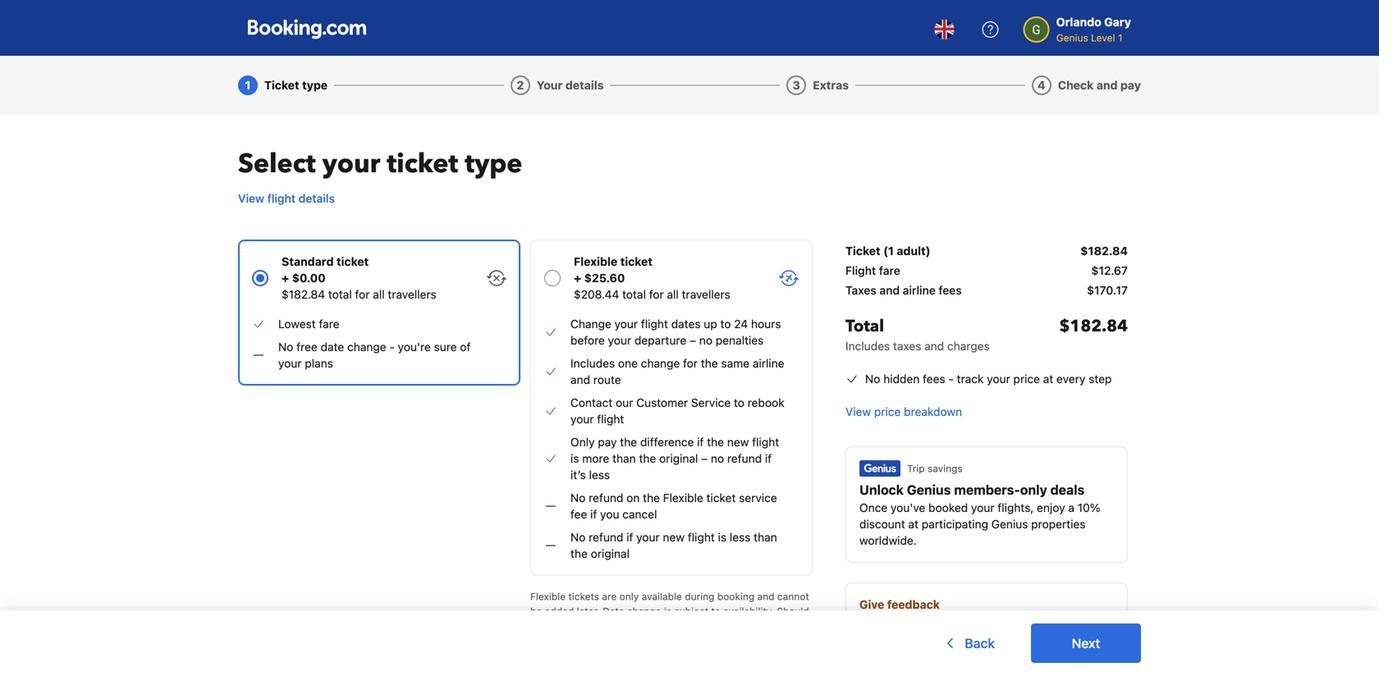 Task type: describe. For each thing, give the bounding box(es) containing it.
2 vertical spatial genius
[[992, 518, 1028, 531]]

your right the change
[[615, 317, 638, 331]]

flexible for $208.44
[[574, 255, 618, 268]]

– inside change your flight dates up to 24 hours before your departure  – no penalties
[[690, 334, 696, 347]]

and inside cell
[[880, 284, 900, 297]]

$170.17
[[1087, 284, 1128, 297]]

check
[[1058, 78, 1094, 92]]

one
[[618, 357, 638, 370]]

(1
[[884, 244, 894, 258]]

is inside no refund if your new flight is less than the original
[[718, 531, 727, 544]]

at inside the unlock genius members-only deals once you've booked your flights, enjoy a 10% discount at participating genius properties worldwide.
[[909, 518, 919, 531]]

row containing taxes and airline fees
[[846, 282, 1128, 302]]

on
[[627, 491, 640, 505]]

total for $25.60
[[622, 288, 646, 301]]

departure
[[635, 334, 687, 347]]

and right check
[[1097, 78, 1118, 92]]

1 vertical spatial -
[[949, 372, 954, 386]]

next
[[1072, 636, 1101, 652]]

back button
[[932, 624, 1005, 663]]

$170.17 cell
[[1087, 282, 1128, 299]]

total for $0.00
[[328, 288, 352, 301]]

contact our customer service to rebook your flight
[[571, 396, 785, 426]]

none radio containing flexible ticket
[[530, 240, 813, 576]]

added
[[545, 606, 574, 617]]

our
[[616, 396, 633, 410]]

$25.60
[[584, 271, 625, 285]]

level
[[1091, 32, 1116, 44]]

only pay the difference if the new flight is more than the original – no refund if it's less
[[571, 436, 779, 482]]

what
[[1009, 618, 1035, 631]]

fees inside cell
[[939, 284, 962, 297]]

and inside flexible tickets are only available during booking and cannot be added later. date change is subject to availability. should you cancel your flight, the flexible ticket amount will not be refunded.
[[757, 591, 775, 603]]

1 horizontal spatial price
[[1014, 372, 1040, 386]]

discount
[[860, 518, 905, 531]]

less inside only pay the difference if the new flight is more than the original – no refund if it's less
[[589, 468, 610, 482]]

trip savings
[[907, 463, 963, 475]]

no hidden fees - track your price at every step
[[865, 372, 1112, 386]]

1 vertical spatial 1
[[245, 78, 251, 92]]

participating
[[922, 518, 989, 531]]

no inside only pay the difference if the new flight is more than the original – no refund if it's less
[[711, 452, 724, 466]]

fee
[[571, 508, 587, 521]]

$208.44
[[574, 288, 619, 301]]

$12.67 cell
[[1092, 263, 1128, 279]]

dates
[[671, 317, 701, 331]]

before
[[571, 334, 605, 347]]

view price breakdown link
[[846, 404, 962, 420]]

available
[[642, 591, 682, 603]]

you inside no refund on the flexible ticket service fee if you cancel
[[600, 508, 619, 521]]

date
[[321, 340, 344, 354]]

orlando gary genius level 1
[[1057, 15, 1131, 44]]

1 vertical spatial fees
[[923, 372, 946, 386]]

view for view price breakdown
[[846, 405, 871, 419]]

fare for lowest fare
[[319, 317, 340, 331]]

booking
[[717, 591, 755, 603]]

during
[[685, 591, 715, 603]]

ticket for ticket (1 adult)
[[846, 244, 881, 258]]

flight fare cell
[[846, 263, 901, 279]]

the inside no refund if your new flight is less than the original
[[571, 547, 588, 561]]

no refund if your new flight is less than the original
[[571, 531, 777, 561]]

$182.84 cell for total 'cell'
[[1060, 315, 1128, 355]]

flight inside only pay the difference if the new flight is more than the original – no refund if it's less
[[752, 436, 779, 449]]

for for flexible ticket
[[649, 288, 664, 301]]

for for standard ticket
[[355, 288, 370, 301]]

taxes and airline fees cell
[[846, 282, 962, 299]]

total includes taxes and charges
[[846, 315, 990, 353]]

change inside includes one change for the same airline and route
[[641, 357, 680, 370]]

no for no free date change - you're sure of your plans
[[278, 340, 293, 354]]

if inside no refund on the flexible ticket service fee if you cancel
[[590, 508, 597, 521]]

all for standard ticket
[[373, 288, 385, 301]]

not
[[774, 621, 789, 632]]

ticket inside no refund on the flexible ticket service fee if you cancel
[[707, 491, 736, 505]]

if right difference
[[697, 436, 704, 449]]

ticket inside 'standard ticket + $0.00 $182.84 total for all travellers'
[[337, 255, 369, 268]]

flight fare
[[846, 264, 901, 278]]

less inside no refund if your new flight is less than the original
[[730, 531, 751, 544]]

flexible for available
[[530, 591, 566, 603]]

refund for no refund if your new flight is less than the original
[[589, 531, 624, 544]]

rebook
[[748, 396, 785, 410]]

0 vertical spatial details
[[566, 78, 604, 92]]

new inside only pay the difference if the new flight is more than the original – no refund if it's less
[[727, 436, 749, 449]]

penalties
[[716, 334, 764, 347]]

3
[[793, 78, 800, 92]]

is inside flexible tickets are only available during booking and cannot be added later. date change is subject to availability. should you cancel your flight, the flexible ticket amount will not be refunded.
[[664, 606, 672, 617]]

should
[[777, 606, 809, 617]]

view price breakdown element
[[846, 404, 962, 420]]

original inside no refund if your new flight is less than the original
[[591, 547, 630, 561]]

no free date change - you're sure of your plans
[[278, 340, 471, 370]]

1 inside orlando gary genius level 1
[[1118, 32, 1123, 44]]

only for are
[[620, 591, 639, 603]]

free
[[297, 340, 318, 354]]

cannot
[[778, 591, 809, 603]]

the down service
[[707, 436, 724, 449]]

select
[[238, 146, 316, 182]]

breakdown
[[904, 405, 962, 419]]

no for no refund on the flexible ticket service fee if you cancel
[[571, 491, 586, 505]]

if up service
[[765, 452, 772, 466]]

flight
[[846, 264, 876, 278]]

savings
[[928, 463, 963, 475]]

customer
[[636, 396, 688, 410]]

check and pay
[[1058, 78, 1141, 92]]

10%
[[1078, 501, 1101, 515]]

unlock
[[860, 482, 904, 498]]

1 horizontal spatial pay
[[1121, 78, 1141, 92]]

your inside contact our customer service to rebook your flight
[[571, 413, 594, 426]]

flexible
[[654, 621, 687, 632]]

every
[[1057, 372, 1086, 386]]

difference
[[640, 436, 694, 449]]

availability.
[[724, 606, 774, 617]]

adult)
[[897, 244, 931, 258]]

lowest fare
[[278, 317, 340, 331]]

cancel inside flexible tickets are only available during booking and cannot be added later. date change is subject to availability. should you cancel your flight, the flexible ticket amount will not be refunded.
[[550, 621, 580, 632]]

flight inside no refund if your new flight is less than the original
[[688, 531, 715, 544]]

us
[[881, 618, 893, 631]]

the inside flexible tickets are only available during booking and cannot be added later. date change is subject to availability. should you cancel your flight, the flexible ticket amount will not be refunded.
[[636, 621, 651, 632]]

later.
[[577, 606, 600, 617]]

are
[[602, 591, 617, 603]]

$182.84 cell for ticket (1 adult) cell
[[1081, 243, 1128, 259]]

airline inside includes one change for the same airline and route
[[753, 357, 785, 370]]

travellers for flexible ticket + $25.60 $208.44 total for all travellers
[[682, 288, 731, 301]]

ticket (1 adult) cell
[[846, 243, 931, 259]]

1 horizontal spatial at
[[1043, 372, 1054, 386]]

1 horizontal spatial be
[[792, 621, 803, 632]]

trip
[[907, 463, 925, 475]]

travellers for standard ticket + $0.00 $182.84 total for all travellers
[[388, 288, 437, 301]]

$12.67
[[1092, 264, 1128, 278]]

– inside only pay the difference if the new flight is more than the original – no refund if it's less
[[701, 452, 708, 466]]

taxes
[[893, 340, 922, 353]]

change
[[571, 317, 612, 331]]

flexible ticket + $25.60 $208.44 total for all travellers
[[574, 255, 731, 301]]

change inside flexible tickets are only available during booking and cannot be added later. date change is subject to availability. should you cancel your flight, the flexible ticket amount will not be refunded.
[[627, 606, 661, 617]]

+ for $25.60
[[574, 271, 582, 285]]

your up one
[[608, 334, 632, 347]]

than inside no refund if your new flight is less than the original
[[754, 531, 777, 544]]

change inside no free date change - you're sure of your plans
[[347, 340, 386, 354]]

the down difference
[[639, 452, 656, 466]]

service
[[739, 491, 777, 505]]



Task type: vqa. For each thing, say whether or not it's contained in the screenshot.
right at
yes



Task type: locate. For each thing, give the bounding box(es) containing it.
total up lowest fare
[[328, 288, 352, 301]]

refunded.
[[530, 636, 575, 647]]

none radio containing standard ticket
[[238, 240, 521, 386]]

0 horizontal spatial all
[[373, 288, 385, 301]]

date
[[603, 606, 624, 617]]

1 horizontal spatial for
[[649, 288, 664, 301]]

0 vertical spatial only
[[1020, 482, 1048, 498]]

flight,
[[606, 621, 633, 632]]

refund inside no refund on the flexible ticket service fee if you cancel
[[589, 491, 624, 505]]

1 vertical spatial view
[[846, 405, 871, 419]]

travellers
[[388, 288, 437, 301], [682, 288, 731, 301]]

total down "$25.60"
[[622, 288, 646, 301]]

1 vertical spatial less
[[730, 531, 751, 544]]

be up next on the right of page
[[1070, 618, 1084, 631]]

extras
[[813, 78, 849, 92]]

0 vertical spatial new
[[727, 436, 749, 449]]

subject
[[675, 606, 709, 617]]

travellers inside flexible ticket + $25.60 $208.44 total for all travellers
[[682, 288, 731, 301]]

properties
[[1031, 518, 1086, 531]]

and up availability. at the right bottom of page
[[757, 591, 775, 603]]

to
[[721, 317, 731, 331], [734, 396, 745, 410], [712, 606, 721, 617]]

includes inside includes one change for the same airline and route
[[571, 357, 615, 370]]

no inside no refund on the flexible ticket service fee if you cancel
[[571, 491, 586, 505]]

flexible down only pay the difference if the new flight is more than the original – no refund if it's less
[[663, 491, 703, 505]]

2 total from the left
[[622, 288, 646, 301]]

of
[[460, 340, 471, 354]]

view flight details
[[238, 192, 335, 205]]

-
[[390, 340, 395, 354], [949, 372, 954, 386]]

travellers up up
[[682, 288, 731, 301]]

new down no refund on the flexible ticket service fee if you cancel
[[663, 531, 685, 544]]

for inside includes one change for the same airline and route
[[683, 357, 698, 370]]

flight inside contact our customer service to rebook your flight
[[597, 413, 624, 426]]

0 horizontal spatial less
[[589, 468, 610, 482]]

0 horizontal spatial only
[[620, 591, 639, 603]]

to right up
[[721, 317, 731, 331]]

0 vertical spatial -
[[390, 340, 395, 354]]

1 horizontal spatial you
[[600, 508, 619, 521]]

total
[[846, 315, 884, 338]]

price left every
[[1014, 372, 1040, 386]]

fees
[[939, 284, 962, 297], [923, 372, 946, 386]]

+ for $0.00
[[282, 271, 289, 285]]

airline down adult) in the right top of the page
[[903, 284, 936, 297]]

and
[[1097, 78, 1118, 92], [880, 284, 900, 297], [925, 340, 944, 353], [571, 373, 590, 387], [757, 591, 775, 603], [986, 618, 1006, 631]]

0 vertical spatial than
[[613, 452, 636, 466]]

new inside no refund if your new flight is less than the original
[[663, 531, 685, 544]]

+ inside 'standard ticket + $0.00 $182.84 total for all travellers'
[[282, 271, 289, 285]]

– down contact our customer service to rebook your flight
[[701, 452, 708, 466]]

1 horizontal spatial cancel
[[623, 508, 657, 521]]

your down no refund on the flexible ticket service fee if you cancel
[[636, 531, 660, 544]]

1 vertical spatial flexible
[[663, 491, 703, 505]]

and inside includes one change for the same airline and route
[[571, 373, 590, 387]]

give feedback tell us how we're doing and what could be better
[[860, 598, 1084, 648]]

better
[[860, 634, 892, 648]]

4 row from the top
[[846, 302, 1128, 361]]

1 vertical spatial no
[[711, 452, 724, 466]]

all inside 'standard ticket + $0.00 $182.84 total for all travellers'
[[373, 288, 385, 301]]

1 vertical spatial original
[[591, 547, 630, 561]]

be inside give feedback tell us how we're doing and what could be better
[[1070, 618, 1084, 631]]

ticket
[[387, 146, 458, 182], [337, 255, 369, 268], [620, 255, 653, 268], [707, 491, 736, 505], [690, 621, 716, 632]]

refund up service
[[727, 452, 762, 466]]

is inside only pay the difference if the new flight is more than the original – no refund if it's less
[[571, 452, 579, 466]]

contact
[[571, 396, 613, 410]]

row containing flight fare
[[846, 263, 1128, 282]]

route
[[594, 373, 621, 387]]

genius inside orlando gary genius level 1
[[1057, 32, 1089, 44]]

no down service
[[711, 452, 724, 466]]

None radio
[[238, 240, 521, 386]]

view for view flight details
[[238, 192, 264, 205]]

– down dates
[[690, 334, 696, 347]]

ticket up flight
[[846, 244, 881, 258]]

0 horizontal spatial 1
[[245, 78, 251, 92]]

is
[[571, 452, 579, 466], [718, 531, 727, 544], [664, 606, 672, 617]]

0 horizontal spatial flexible
[[530, 591, 566, 603]]

2 horizontal spatial flexible
[[663, 491, 703, 505]]

ticket inside flexible tickets are only available during booking and cannot be added later. date change is subject to availability. should you cancel your flight, the flexible ticket amount will not be refunded.
[[690, 621, 716, 632]]

0 horizontal spatial you
[[530, 621, 547, 632]]

2 horizontal spatial be
[[1070, 618, 1084, 631]]

unlock genius members-only deals once you've booked your flights, enjoy a 10% discount at participating genius properties worldwide.
[[860, 482, 1101, 548]]

1 horizontal spatial -
[[949, 372, 954, 386]]

1 vertical spatial ticket
[[846, 244, 881, 258]]

change down available
[[627, 606, 661, 617]]

and up back
[[986, 618, 1006, 631]]

charges
[[948, 340, 990, 353]]

and inside total includes taxes and charges
[[925, 340, 944, 353]]

$0.00
[[292, 271, 326, 285]]

at down you've
[[909, 518, 919, 531]]

you right fee
[[600, 508, 619, 521]]

no down fee
[[571, 531, 586, 544]]

row containing ticket (1 adult)
[[846, 240, 1128, 263]]

the left difference
[[620, 436, 637, 449]]

to inside change your flight dates up to 24 hours before your departure  – no penalties
[[721, 317, 731, 331]]

0 horizontal spatial view
[[238, 192, 264, 205]]

once
[[860, 501, 888, 515]]

genius image
[[860, 461, 901, 477], [860, 461, 901, 477]]

no inside no refund if your new flight is less than the original
[[571, 531, 586, 544]]

1 travellers from the left
[[388, 288, 437, 301]]

fare inside the flight fare "cell"
[[879, 264, 901, 278]]

all for flexible ticket
[[667, 288, 679, 301]]

you inside flexible tickets are only available during booking and cannot be added later. date change is subject to availability. should you cancel your flight, the flexible ticket amount will not be refunded.
[[530, 621, 547, 632]]

includes inside total includes taxes and charges
[[846, 340, 890, 353]]

1 vertical spatial cancel
[[550, 621, 580, 632]]

1 vertical spatial $182.84
[[282, 288, 325, 301]]

amount
[[718, 621, 753, 632]]

could
[[1038, 618, 1067, 631]]

1 vertical spatial pay
[[598, 436, 617, 449]]

0 horizontal spatial -
[[390, 340, 395, 354]]

1 vertical spatial change
[[641, 357, 680, 370]]

fare up date
[[319, 317, 340, 331]]

flight inside change your flight dates up to 24 hours before your departure  – no penalties
[[641, 317, 668, 331]]

than down service
[[754, 531, 777, 544]]

details right 'your'
[[566, 78, 604, 92]]

no
[[278, 340, 293, 354], [865, 372, 881, 386], [571, 491, 586, 505], [571, 531, 586, 544]]

0 horizontal spatial travellers
[[388, 288, 437, 301]]

standard
[[282, 255, 334, 268]]

ticket inside flexible ticket + $25.60 $208.44 total for all travellers
[[620, 255, 653, 268]]

0 horizontal spatial includes
[[571, 357, 615, 370]]

flights,
[[998, 501, 1034, 515]]

0 vertical spatial at
[[1043, 372, 1054, 386]]

1 vertical spatial $182.84 cell
[[1060, 315, 1128, 355]]

1 total from the left
[[328, 288, 352, 301]]

no left hidden
[[865, 372, 881, 386]]

flight inside button
[[267, 192, 296, 205]]

only up 'enjoy'
[[1020, 482, 1048, 498]]

1 all from the left
[[373, 288, 385, 301]]

than
[[613, 452, 636, 466], [754, 531, 777, 544]]

no left free on the left bottom
[[278, 340, 293, 354]]

for
[[355, 288, 370, 301], [649, 288, 664, 301], [683, 357, 698, 370]]

all up dates
[[667, 288, 679, 301]]

if down "on"
[[627, 531, 633, 544]]

flexible up the added
[[530, 591, 566, 603]]

0 horizontal spatial –
[[690, 334, 696, 347]]

all inside flexible ticket + $25.60 $208.44 total for all travellers
[[667, 288, 679, 301]]

and up contact at the bottom left
[[571, 373, 590, 387]]

deals
[[1051, 482, 1085, 498]]

$182.84 inside 'standard ticket + $0.00 $182.84 total for all travellers'
[[282, 288, 325, 301]]

new down service
[[727, 436, 749, 449]]

change down departure
[[641, 357, 680, 370]]

table containing total
[[846, 240, 1128, 361]]

refund
[[727, 452, 762, 466], [589, 491, 624, 505], [589, 531, 624, 544]]

1 vertical spatial includes
[[571, 357, 615, 370]]

the right flight,
[[636, 621, 651, 632]]

refund for no refund on the flexible ticket service fee if you cancel
[[589, 491, 624, 505]]

24
[[734, 317, 748, 331]]

1 vertical spatial genius
[[907, 482, 951, 498]]

gary
[[1105, 15, 1131, 29]]

no inside change your flight dates up to 24 hours before your departure  – no penalties
[[699, 334, 713, 347]]

details inside button
[[299, 192, 335, 205]]

1 left ticket type
[[245, 78, 251, 92]]

2 horizontal spatial genius
[[1057, 32, 1089, 44]]

1 vertical spatial to
[[734, 396, 745, 410]]

0 horizontal spatial genius
[[907, 482, 951, 498]]

2
[[517, 78, 524, 92]]

pay up the more
[[598, 436, 617, 449]]

refund inside no refund if your new flight is less than the original
[[589, 531, 624, 544]]

to down "during"
[[712, 606, 721, 617]]

plans
[[305, 357, 333, 370]]

sure
[[434, 340, 457, 354]]

0 vertical spatial –
[[690, 334, 696, 347]]

no up fee
[[571, 491, 586, 505]]

if inside no refund if your new flight is less than the original
[[627, 531, 633, 544]]

to inside flexible tickets are only available during booking and cannot be added later. date change is subject to availability. should you cancel your flight, the flexible ticket amount will not be refunded.
[[712, 606, 721, 617]]

is up flexible
[[664, 606, 672, 617]]

only for members-
[[1020, 482, 1048, 498]]

genius down flights,
[[992, 518, 1028, 531]]

the down fee
[[571, 547, 588, 561]]

2 travellers from the left
[[682, 288, 731, 301]]

0 vertical spatial airline
[[903, 284, 936, 297]]

0 vertical spatial 1
[[1118, 32, 1123, 44]]

pay inside only pay the difference if the new flight is more than the original – no refund if it's less
[[598, 436, 617, 449]]

1 vertical spatial you
[[530, 621, 547, 632]]

to inside contact our customer service to rebook your flight
[[734, 396, 745, 410]]

cancel down "on"
[[623, 508, 657, 521]]

None radio
[[530, 240, 813, 576]]

your inside no refund if your new flight is less than the original
[[636, 531, 660, 544]]

ticket type
[[264, 78, 328, 92]]

members-
[[954, 482, 1020, 498]]

1 vertical spatial is
[[718, 531, 727, 544]]

you up refunded.
[[530, 621, 547, 632]]

airline
[[903, 284, 936, 297], [753, 357, 785, 370]]

total cell
[[846, 315, 990, 355]]

1 horizontal spatial less
[[730, 531, 751, 544]]

it's
[[571, 468, 586, 482]]

1
[[1118, 32, 1123, 44], [245, 78, 251, 92]]

original inside only pay the difference if the new flight is more than the original – no refund if it's less
[[659, 452, 698, 466]]

1 horizontal spatial genius
[[992, 518, 1028, 531]]

1 horizontal spatial –
[[701, 452, 708, 466]]

standard ticket + $0.00 $182.84 total for all travellers
[[282, 255, 437, 301]]

$182.84 cell up $12.67
[[1081, 243, 1128, 259]]

0 vertical spatial is
[[571, 452, 579, 466]]

$182.84 down "$170.17" cell
[[1060, 315, 1128, 338]]

taxes
[[846, 284, 877, 297]]

be down should
[[792, 621, 803, 632]]

+ inside flexible ticket + $25.60 $208.44 total for all travellers
[[574, 271, 582, 285]]

includes up route
[[571, 357, 615, 370]]

cancel down the added
[[550, 621, 580, 632]]

1 vertical spatial price
[[874, 405, 901, 419]]

1 vertical spatial only
[[620, 591, 639, 603]]

no for no refund if your new flight is less than the original
[[571, 531, 586, 544]]

doing
[[953, 618, 983, 631]]

flexible up "$25.60"
[[574, 255, 618, 268]]

next button
[[1031, 624, 1141, 663]]

the inside includes one change for the same airline and route
[[701, 357, 718, 370]]

select your ticket type
[[238, 146, 522, 182]]

ticket for ticket type
[[264, 78, 299, 92]]

1 horizontal spatial original
[[659, 452, 698, 466]]

0 horizontal spatial be
[[530, 606, 542, 617]]

booking.com logo image
[[248, 19, 366, 39], [248, 19, 366, 39]]

1 + from the left
[[282, 271, 289, 285]]

a
[[1069, 501, 1075, 515]]

0 vertical spatial change
[[347, 340, 386, 354]]

for up change your flight dates up to 24 hours before your departure  – no penalties
[[649, 288, 664, 301]]

new
[[727, 436, 749, 449], [663, 531, 685, 544]]

includes one change for the same airline and route
[[571, 357, 785, 387]]

than inside only pay the difference if the new flight is more than the original – no refund if it's less
[[613, 452, 636, 466]]

ticket inside cell
[[846, 244, 881, 258]]

2 all from the left
[[667, 288, 679, 301]]

0 vertical spatial includes
[[846, 340, 890, 353]]

you've
[[891, 501, 926, 515]]

your inside flexible tickets are only available during booking and cannot be added later. date change is subject to availability. should you cancel your flight, the flexible ticket amount will not be refunded.
[[583, 621, 604, 632]]

1 horizontal spatial type
[[465, 146, 522, 182]]

ticket up select
[[264, 78, 299, 92]]

and inside give feedback tell us how we're doing and what could be better
[[986, 618, 1006, 631]]

includes down total
[[846, 340, 890, 353]]

$182.84 for ticket (1 adult) cell
[[1081, 244, 1128, 258]]

1 horizontal spatial new
[[727, 436, 749, 449]]

1 horizontal spatial all
[[667, 288, 679, 301]]

0 vertical spatial view
[[238, 192, 264, 205]]

enjoy
[[1037, 501, 1065, 515]]

tell
[[860, 618, 878, 631]]

back
[[965, 636, 995, 652]]

view price breakdown
[[846, 405, 962, 419]]

2 vertical spatial change
[[627, 606, 661, 617]]

be
[[530, 606, 542, 617], [1070, 618, 1084, 631], [792, 621, 803, 632]]

travellers inside 'standard ticket + $0.00 $182.84 total for all travellers'
[[388, 288, 437, 301]]

your right track on the bottom right
[[987, 372, 1011, 386]]

only inside flexible tickets are only available during booking and cannot be added later. date change is subject to availability. should you cancel your flight, the flexible ticket amount will not be refunded.
[[620, 591, 639, 603]]

1 horizontal spatial fare
[[879, 264, 901, 278]]

0 vertical spatial flexible
[[574, 255, 618, 268]]

view inside button
[[238, 192, 264, 205]]

and right the taxes
[[925, 340, 944, 353]]

flexible inside flexible ticket + $25.60 $208.44 total for all travellers
[[574, 255, 618, 268]]

cancel inside no refund on the flexible ticket service fee if you cancel
[[623, 508, 657, 521]]

- inside no free date change - you're sure of your plans
[[390, 340, 395, 354]]

for up no free date change - you're sure of your plans
[[355, 288, 370, 301]]

to left rebook
[[734, 396, 745, 410]]

$182.84
[[1081, 244, 1128, 258], [282, 288, 325, 301], [1060, 315, 1128, 338]]

- left you're
[[390, 340, 395, 354]]

1 horizontal spatial details
[[566, 78, 604, 92]]

refund left "on"
[[589, 491, 624, 505]]

only inside the unlock genius members-only deals once you've booked your flights, enjoy a 10% discount at participating genius properties worldwide.
[[1020, 482, 1048, 498]]

0 vertical spatial ticket
[[264, 78, 299, 92]]

orlando
[[1057, 15, 1102, 29]]

1 horizontal spatial view
[[846, 405, 871, 419]]

ticket
[[264, 78, 299, 92], [846, 244, 881, 258]]

change
[[347, 340, 386, 354], [641, 357, 680, 370], [627, 606, 661, 617]]

4
[[1038, 78, 1046, 92]]

table
[[846, 240, 1128, 361]]

flight down no refund on the flexible ticket service fee if you cancel
[[688, 531, 715, 544]]

1 vertical spatial –
[[701, 452, 708, 466]]

for inside 'standard ticket + $0.00 $182.84 total for all travellers'
[[355, 288, 370, 301]]

0 vertical spatial to
[[721, 317, 731, 331]]

if right fee
[[590, 508, 597, 521]]

your inside no free date change - you're sure of your plans
[[278, 357, 302, 370]]

$182.84 for total 'cell'
[[1060, 315, 1128, 338]]

3 row from the top
[[846, 282, 1128, 302]]

refund up are
[[589, 531, 624, 544]]

cancel
[[623, 508, 657, 521], [550, 621, 580, 632]]

and down the flight fare "cell"
[[880, 284, 900, 297]]

0 vertical spatial cancel
[[623, 508, 657, 521]]

give
[[860, 598, 885, 612]]

2 vertical spatial to
[[712, 606, 721, 617]]

0 vertical spatial less
[[589, 468, 610, 482]]

flexible inside flexible tickets are only available during booking and cannot be added later. date change is subject to availability. should you cancel your flight, the flexible ticket amount will not be refunded.
[[530, 591, 566, 603]]

flight down rebook
[[752, 436, 779, 449]]

service
[[691, 396, 731, 410]]

you're
[[398, 340, 431, 354]]

will
[[756, 621, 771, 632]]

your down contact at the bottom left
[[571, 413, 594, 426]]

$182.84 cell up step
[[1060, 315, 1128, 355]]

refund inside only pay the difference if the new flight is more than the original – no refund if it's less
[[727, 452, 762, 466]]

flexible inside no refund on the flexible ticket service fee if you cancel
[[663, 491, 703, 505]]

the left same
[[701, 357, 718, 370]]

more
[[582, 452, 609, 466]]

$182.84 down $0.00
[[282, 288, 325, 301]]

2 horizontal spatial for
[[683, 357, 698, 370]]

original up are
[[591, 547, 630, 561]]

row containing total
[[846, 302, 1128, 361]]

airline right same
[[753, 357, 785, 370]]

2 vertical spatial flexible
[[530, 591, 566, 603]]

0 horizontal spatial is
[[571, 452, 579, 466]]

+
[[282, 271, 289, 285], [574, 271, 582, 285]]

1 horizontal spatial ticket
[[846, 244, 881, 258]]

0 vertical spatial type
[[302, 78, 328, 92]]

your up view flight details
[[322, 146, 380, 182]]

+ up $208.44
[[574, 271, 582, 285]]

1 vertical spatial refund
[[589, 491, 624, 505]]

all
[[373, 288, 385, 301], [667, 288, 679, 301]]

details down select
[[299, 192, 335, 205]]

0 horizontal spatial +
[[282, 271, 289, 285]]

total inside 'standard ticket + $0.00 $182.84 total for all travellers'
[[328, 288, 352, 301]]

$182.84 cell
[[1081, 243, 1128, 259], [1060, 315, 1128, 355]]

0 horizontal spatial for
[[355, 288, 370, 301]]

2 row from the top
[[846, 263, 1128, 282]]

less down service
[[730, 531, 751, 544]]

the inside no refund on the flexible ticket service fee if you cancel
[[643, 491, 660, 505]]

1 vertical spatial airline
[[753, 357, 785, 370]]

pay right check
[[1121, 78, 1141, 92]]

for inside flexible ticket + $25.60 $208.44 total for all travellers
[[649, 288, 664, 301]]

0 vertical spatial fees
[[939, 284, 962, 297]]

same
[[721, 357, 750, 370]]

step
[[1089, 372, 1112, 386]]

fees up total includes taxes and charges
[[939, 284, 962, 297]]

0 horizontal spatial price
[[874, 405, 901, 419]]

0 horizontal spatial ticket
[[264, 78, 299, 92]]

+ left $0.00
[[282, 271, 289, 285]]

1 vertical spatial new
[[663, 531, 685, 544]]

0 vertical spatial no
[[699, 334, 713, 347]]

row
[[846, 240, 1128, 263], [846, 263, 1128, 282], [846, 282, 1128, 302], [846, 302, 1128, 361]]

your down later.
[[583, 621, 604, 632]]

at left every
[[1043, 372, 1054, 386]]

total inside flexible ticket + $25.60 $208.44 total for all travellers
[[622, 288, 646, 301]]

only right are
[[620, 591, 639, 603]]

ticket (1 adult)
[[846, 244, 931, 258]]

2 vertical spatial $182.84
[[1060, 315, 1128, 338]]

no inside no free date change - you're sure of your plans
[[278, 340, 293, 354]]

your down free on the left bottom
[[278, 357, 302, 370]]

0 horizontal spatial type
[[302, 78, 328, 92]]

1 horizontal spatial total
[[622, 288, 646, 301]]

1 row from the top
[[846, 240, 1128, 263]]

fare down ticket (1 adult) cell
[[879, 264, 901, 278]]

1 horizontal spatial airline
[[903, 284, 936, 297]]

2 + from the left
[[574, 271, 582, 285]]

your inside the unlock genius members-only deals once you've booked your flights, enjoy a 10% discount at participating genius properties worldwide.
[[971, 501, 995, 515]]

the right "on"
[[643, 491, 660, 505]]

we're
[[921, 618, 950, 631]]

1 vertical spatial type
[[465, 146, 522, 182]]

$182.84 up $12.67
[[1081, 244, 1128, 258]]

0 vertical spatial $182.84
[[1081, 244, 1128, 258]]

for down change your flight dates up to 24 hours before your departure  – no penalties
[[683, 357, 698, 370]]

1 vertical spatial fare
[[319, 317, 340, 331]]

no for no hidden fees - track your price at every step
[[865, 372, 881, 386]]

view flight details button
[[232, 184, 341, 213]]

original down difference
[[659, 452, 698, 466]]

flexible tickets are only available during booking and cannot be added later. date change is subject to availability. should you cancel your flight, the flexible ticket amount will not be refunded.
[[530, 591, 809, 647]]

view left breakdown
[[846, 405, 871, 419]]

travellers up you're
[[388, 288, 437, 301]]

airline inside cell
[[903, 284, 936, 297]]

hidden
[[884, 372, 920, 386]]

1 down gary
[[1118, 32, 1123, 44]]

2 vertical spatial is
[[664, 606, 672, 617]]

fare for flight fare
[[879, 264, 901, 278]]

2 horizontal spatial is
[[718, 531, 727, 544]]

1 vertical spatial at
[[909, 518, 919, 531]]

1 horizontal spatial only
[[1020, 482, 1048, 498]]

than right the more
[[613, 452, 636, 466]]

only
[[571, 436, 595, 449]]

0 horizontal spatial airline
[[753, 357, 785, 370]]

2 vertical spatial refund
[[589, 531, 624, 544]]

flight down our
[[597, 413, 624, 426]]

be left the added
[[530, 606, 542, 617]]

less down the more
[[589, 468, 610, 482]]

booked
[[929, 501, 968, 515]]



